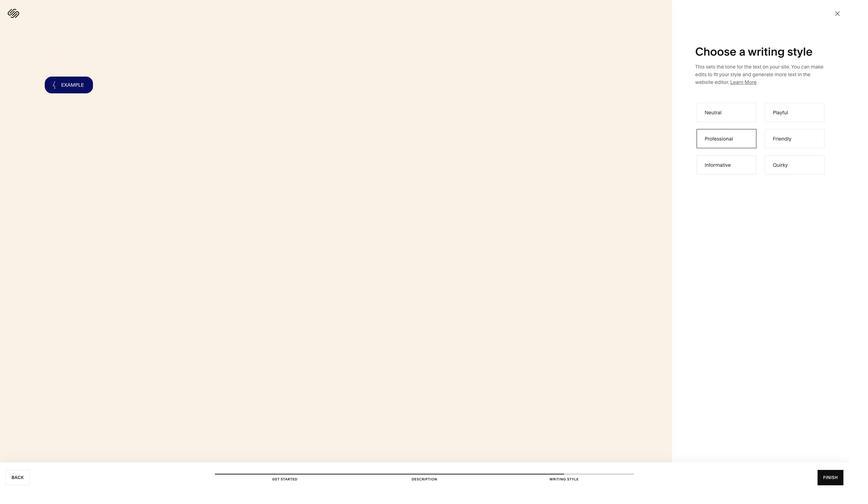 Task type: vqa. For each thing, say whether or not it's contained in the screenshot.
'field'
no



Task type: locate. For each thing, give the bounding box(es) containing it.
text left the 'on'
[[754, 64, 762, 70]]

2 horizontal spatial style
[[788, 45, 813, 58]]

started
[[281, 478, 298, 481]]

finish button
[[818, 470, 844, 486]]

your
[[770, 64, 781, 70], [720, 71, 730, 78]]

more
[[775, 71, 788, 78]]

generate
[[753, 71, 774, 78]]

writing
[[749, 45, 786, 58]]

learn
[[731, 79, 744, 85]]

1 horizontal spatial style
[[731, 71, 742, 78]]

1 vertical spatial style
[[731, 71, 742, 78]]

the up and
[[745, 64, 752, 70]]

in
[[799, 71, 803, 78]]

edits
[[696, 71, 707, 78]]

style up learn
[[731, 71, 742, 78]]

1 horizontal spatial your
[[770, 64, 781, 70]]

fit
[[714, 71, 719, 78]]

informative
[[705, 162, 732, 168]]

back
[[12, 475, 24, 480]]

choose a writing style
[[696, 45, 813, 58]]

neutral button
[[697, 103, 757, 122]]

0 horizontal spatial style
[[568, 478, 579, 481]]

get started
[[272, 478, 298, 481]]

on
[[763, 64, 769, 70]]

0 horizontal spatial the
[[717, 64, 725, 70]]

you
[[792, 64, 801, 70]]

learn more link
[[731, 79, 758, 85]]

style up "you"
[[788, 45, 813, 58]]

description
[[412, 478, 438, 481]]

your right the 'on'
[[770, 64, 781, 70]]

and
[[743, 71, 752, 78]]

this sets the tone for the text on your site. you can make edits to fit your style and generate more text in the website editor.
[[696, 64, 824, 85]]

finish
[[824, 475, 839, 480]]

playful button
[[766, 103, 825, 122]]

the right the in at the top right of the page
[[804, 71, 811, 78]]

your up editor.
[[720, 71, 730, 78]]

1 horizontal spatial the
[[745, 64, 752, 70]]

writing
[[550, 478, 567, 481]]

the up fit
[[717, 64, 725, 70]]

the
[[717, 64, 725, 70], [745, 64, 752, 70], [804, 71, 811, 78]]

1 vertical spatial your
[[720, 71, 730, 78]]

friendly button
[[766, 129, 825, 148]]

1 horizontal spatial text
[[789, 71, 797, 78]]

learn more
[[731, 79, 758, 85]]

style
[[788, 45, 813, 58], [731, 71, 742, 78], [568, 478, 579, 481]]

can
[[802, 64, 810, 70]]

editor.
[[715, 79, 730, 85]]

tone
[[726, 64, 736, 70]]

0 horizontal spatial your
[[720, 71, 730, 78]]

text left the in at the top right of the page
[[789, 71, 797, 78]]

0 horizontal spatial text
[[754, 64, 762, 70]]

0 vertical spatial your
[[770, 64, 781, 70]]

text
[[754, 64, 762, 70], [789, 71, 797, 78]]

style right the writing
[[568, 478, 579, 481]]



Task type: describe. For each thing, give the bounding box(es) containing it.
back button
[[6, 470, 30, 486]]

site.
[[782, 64, 791, 70]]

informative button
[[697, 155, 757, 175]]

make
[[812, 64, 824, 70]]

for
[[738, 64, 744, 70]]

style inside this sets the tone for the text on your site. you can make edits to fit your style and generate more text in the website editor.
[[731, 71, 742, 78]]

sets
[[707, 64, 716, 70]]

get
[[272, 478, 280, 481]]

professional
[[705, 136, 734, 142]]

this
[[696, 64, 705, 70]]

quirky
[[774, 162, 789, 168]]

2 vertical spatial style
[[568, 478, 579, 481]]

playful
[[774, 109, 789, 116]]

website
[[696, 79, 714, 85]]

a
[[740, 45, 746, 58]]

0 vertical spatial style
[[788, 45, 813, 58]]

2 horizontal spatial the
[[804, 71, 811, 78]]

choose
[[696, 45, 737, 58]]

example
[[61, 82, 84, 88]]

to
[[709, 71, 713, 78]]

1 vertical spatial text
[[789, 71, 797, 78]]

more
[[745, 79, 758, 85]]

quirky button
[[766, 155, 825, 175]]

professional button
[[697, 129, 757, 148]]

0 vertical spatial text
[[754, 64, 762, 70]]

writing style
[[550, 478, 579, 481]]

friendly
[[774, 136, 792, 142]]

neutral
[[705, 109, 722, 116]]



